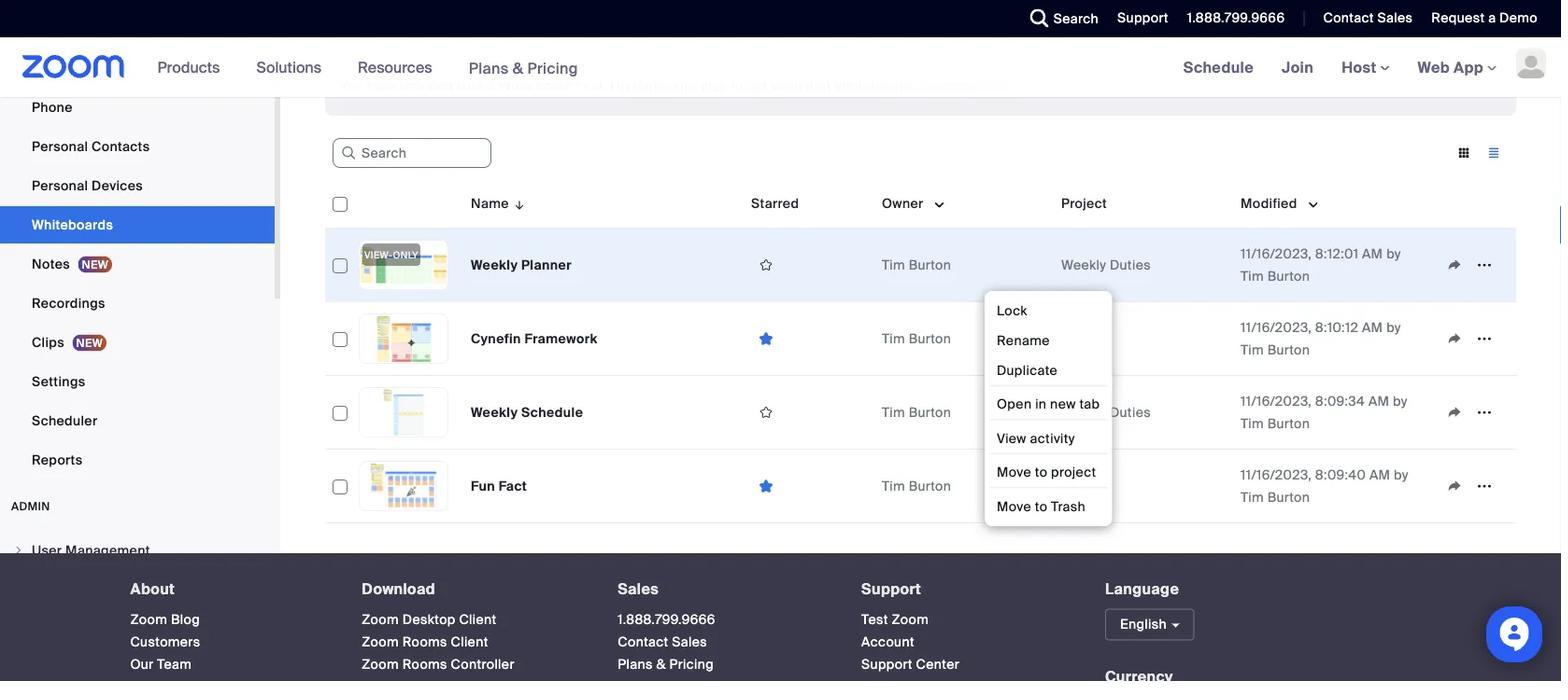 Task type: describe. For each thing, give the bounding box(es) containing it.
am for 8:09:34
[[1369, 393, 1390, 410]]

reports link
[[0, 442, 275, 479]]

view-only
[[364, 249, 419, 261]]

products button
[[158, 37, 228, 97]]

request
[[1432, 9, 1485, 27]]

move for move to trash
[[997, 498, 1031, 516]]

click to star the whiteboard weekly planner image
[[751, 257, 781, 274]]

plans inside 'product information' navigation
[[469, 58, 509, 78]]

profile picture image
[[1516, 49, 1546, 78]]

contact sales
[[1323, 9, 1413, 27]]

reached
[[401, 77, 453, 94]]

plans & pricing
[[469, 58, 578, 78]]

cynefin framework element
[[1312, 9, 1437, 28]]

zoom inside zoom blog customers our team
[[130, 612, 167, 629]]

activity
[[1030, 430, 1075, 447]]

1 horizontal spatial contact
[[1323, 9, 1374, 27]]

share image for 11/16/2023, 8:10:12 am by tim burton
[[1440, 331, 1470, 348]]

settings link
[[0, 363, 275, 401]]

web app
[[1418, 57, 1484, 77]]

pricing inside the 1.888.799.9666 contact sales plans & pricing
[[669, 657, 714, 674]]

personal for personal contacts
[[32, 138, 88, 155]]

move to trash
[[997, 498, 1086, 516]]

user
[[32, 542, 62, 560]]

fact
[[499, 478, 527, 495]]

1 upgrade from the left
[[611, 77, 666, 94]]

11/16/2023, for 11/16/2023, 8:12:01 am by tim burton
[[1241, 245, 1312, 263]]

list mode, selected image
[[1479, 145, 1509, 162]]

0 vertical spatial cynefin
[[1315, 10, 1364, 27]]

test
[[861, 612, 888, 629]]

arrow down image
[[509, 192, 526, 215]]

download
[[362, 580, 435, 600]]

zoom blog link
[[130, 612, 200, 629]]

solutions button
[[256, 37, 330, 97]]

contact inside the 1.888.799.9666 contact sales plans & pricing
[[618, 634, 668, 652]]

more options for fun fact image
[[1470, 478, 1499, 495]]

click to unstar the whiteboard cynefin framework image
[[751, 330, 781, 348]]

application for 11/16/2023, 8:09:40 am by tim burton
[[1440, 473, 1509, 501]]

1 rooms from the top
[[402, 634, 447, 652]]

recordings
[[32, 295, 105, 312]]

new
[[1050, 396, 1076, 413]]

about link
[[130, 580, 175, 600]]

desktop
[[402, 612, 456, 629]]

0 horizontal spatial cynefin
[[471, 330, 521, 348]]

support link right search
[[1103, 0, 1173, 37]]

2 your from the left
[[669, 77, 697, 94]]

upgrade plan button
[[919, 71, 1006, 101]]

thumbnail of cynefin framework image
[[360, 315, 447, 363]]

am for 8:12:01
[[1362, 245, 1383, 263]]

1.888.799.9666 link
[[618, 612, 715, 629]]

controller
[[451, 657, 515, 674]]

by for 11/16/2023, 8:10:12 am by tim burton
[[1387, 319, 1401, 336]]

modified
[[1241, 195, 1297, 212]]

weekly planner element
[[1069, 9, 1181, 28]]

center
[[916, 657, 960, 674]]

banner containing products
[[0, 37, 1561, 99]]

clips link
[[0, 324, 275, 362]]

resources button
[[358, 37, 441, 97]]

management inside menu item
[[65, 542, 150, 560]]

burton inside 11/16/2023, 8:12:01 am by tim burton
[[1267, 268, 1310, 285]]

twist
[[1083, 10, 1115, 27]]

am for 8:09:40
[[1370, 467, 1390, 484]]

notes link
[[0, 246, 275, 283]]

settings
[[32, 373, 85, 391]]

demo
[[1500, 9, 1538, 27]]

laboratory report button
[[1190, 0, 1310, 28]]

1 vertical spatial schedule
[[521, 404, 583, 421]]

weekly planner inside button
[[1072, 10, 1170, 27]]

fun
[[471, 478, 495, 495]]

lock
[[997, 302, 1028, 320]]

contacts
[[92, 138, 150, 155]]

owner
[[882, 195, 924, 212]]

app
[[1454, 57, 1484, 77]]

1 horizontal spatial management
[[1477, 10, 1561, 27]]

pricing inside 'product information' navigation
[[527, 58, 578, 78]]

weekly duties for 11/16/2023, 8:12:01 am by tim burton
[[1061, 256, 1151, 274]]

laboratory
[[1194, 10, 1263, 27]]

zoom down download "link"
[[362, 612, 399, 629]]

0 horizontal spatial planner
[[521, 256, 572, 274]]

click to star the whiteboard weekly schedule image
[[751, 405, 781, 421]]

share image for 11/16/2023, 8:09:34 am by tim burton
[[1440, 405, 1470, 421]]

& inside the 1.888.799.9666 contact sales plans & pricing
[[656, 657, 666, 674]]

asset management button
[[1433, 0, 1561, 28]]

0 vertical spatial to
[[731, 77, 744, 94]]

application containing name
[[325, 179, 1516, 524]]

project
[[1061, 195, 1107, 212]]

8:09:40
[[1315, 467, 1366, 484]]

1 vertical spatial framework
[[525, 330, 598, 348]]

account link
[[861, 634, 915, 652]]

cynefin framework button
[[1312, 0, 1437, 28]]

personal contacts link
[[0, 128, 275, 165]]

11/16/2023, 8:09:40 am by tim burton
[[1241, 467, 1409, 506]]

notes
[[32, 256, 70, 273]]

zoom rooms client link
[[362, 634, 488, 652]]

move for move to project
[[997, 464, 1031, 482]]

thumbnail of weekly schedule image
[[360, 389, 447, 437]]

you have reached your 3 whiteboard limit. upgrade your plan to get unlimited whiteboards. upgrade plan
[[340, 77, 1006, 94]]

1.888.799.9666 for 1.888.799.9666
[[1187, 9, 1285, 27]]

& inside 'product information' navigation
[[513, 58, 523, 78]]

starred
[[751, 195, 799, 212]]

1 your from the left
[[457, 77, 484, 94]]

sales inside the 1.888.799.9666 contact sales plans & pricing
[[672, 634, 707, 652]]

product information navigation
[[144, 37, 592, 99]]

tim burton for 11/16/2023, 8:12:01 am by tim burton
[[882, 256, 951, 274]]

web
[[1418, 57, 1450, 77]]

web app button
[[1418, 57, 1497, 77]]

request a demo
[[1432, 9, 1538, 27]]

by for 11/16/2023, 8:09:40 am by tim burton
[[1394, 467, 1409, 484]]

solutions
[[256, 57, 321, 77]]

reports
[[32, 452, 83, 469]]

share image for 11/16/2023, 8:12:01 am by tim burton
[[1440, 257, 1470, 274]]

plan
[[700, 77, 728, 94]]

cell for 11/16/2023, 8:10:12 am by tim burton
[[1054, 335, 1233, 343]]

search
[[1054, 10, 1099, 27]]

cynefin framework
[[471, 330, 598, 348]]

by for 11/16/2023, 8:09:34 am by tim burton
[[1393, 393, 1408, 410]]

resources
[[358, 57, 432, 77]]

application for 11/16/2023, 8:10:12 am by tim burton
[[1440, 325, 1509, 353]]

support link right the 'twist'
[[1117, 9, 1169, 27]]

zoom desktop client zoom rooms client zoom rooms controller
[[362, 612, 515, 674]]

11/16/2023, for 11/16/2023, 8:10:12 am by tim burton
[[1241, 319, 1312, 336]]

unlimited
[[772, 77, 831, 94]]

whiteboard
[[499, 77, 573, 94]]

am for 8:10:12
[[1362, 319, 1383, 336]]

webinars
[[32, 59, 92, 77]]

11/16/2023, 8:12:01 am by tim burton
[[1241, 245, 1401, 285]]

duplicate
[[997, 362, 1058, 379]]

click to unstar the whiteboard fun fact image
[[751, 478, 781, 496]]

phone link
[[0, 89, 275, 126]]

2 rooms from the top
[[402, 657, 447, 674]]

only
[[393, 249, 419, 261]]

burton inside 11/16/2023, 8:10:12 am by tim burton
[[1267, 341, 1310, 359]]

download link
[[362, 580, 435, 600]]

tab
[[1079, 396, 1100, 413]]

zoom inside test zoom account support center
[[892, 612, 929, 629]]

1 vertical spatial client
[[451, 634, 488, 652]]



Task type: locate. For each thing, give the bounding box(es) containing it.
join
[[1282, 57, 1314, 77]]

a inside button
[[1071, 10, 1079, 27]]

weekly planner
[[1072, 10, 1170, 27], [471, 256, 572, 274]]

more options for cynefin framework image
[[1470, 331, 1499, 348]]

weekly schedule
[[471, 404, 583, 421]]

0 vertical spatial framework
[[1367, 10, 1437, 27]]

1 horizontal spatial 1.888.799.9666
[[1187, 9, 1285, 27]]

whiteboards
[[32, 216, 113, 234]]

Search text field
[[333, 138, 491, 168]]

1 horizontal spatial framework
[[1367, 10, 1437, 27]]

devices
[[92, 177, 143, 194]]

laboratory report element
[[1190, 9, 1310, 28]]

1 vertical spatial sales
[[618, 580, 659, 600]]

our team link
[[130, 657, 192, 674]]

your left plan
[[669, 77, 697, 94]]

1 vertical spatial weekly duties
[[1061, 404, 1151, 421]]

personal for personal devices
[[32, 177, 88, 194]]

burton inside 11/16/2023, 8:09:40 am by tim burton
[[1267, 489, 1310, 506]]

1 horizontal spatial cynefin
[[1315, 10, 1364, 27]]

4 11/16/2023, from the top
[[1241, 467, 1312, 484]]

personal devices
[[32, 177, 143, 194]]

1 vertical spatial planner
[[521, 256, 572, 274]]

user management menu item
[[0, 533, 275, 569]]

test zoom account support center
[[861, 612, 960, 674]]

trash
[[1051, 498, 1086, 516]]

account
[[861, 634, 915, 652]]

english button
[[1105, 610, 1195, 641]]

meetings navigation
[[1169, 37, 1561, 99]]

support
[[1117, 9, 1169, 27], [861, 580, 921, 600], [861, 657, 913, 674]]

banner
[[0, 37, 1561, 99]]

1 vertical spatial share image
[[1440, 478, 1470, 495]]

show
[[951, 10, 986, 27]]

am inside 11/16/2023, 8:10:12 am by tim burton
[[1362, 319, 1383, 336]]

show and tell with a twist
[[951, 10, 1115, 27]]

1 vertical spatial share image
[[1440, 331, 1470, 348]]

0 vertical spatial move
[[997, 464, 1031, 482]]

1 horizontal spatial upgrade
[[919, 77, 974, 94]]

2 share image from the top
[[1440, 478, 1470, 495]]

personal down phone on the left top
[[32, 138, 88, 155]]

0 vertical spatial pricing
[[527, 58, 578, 78]]

tim
[[882, 256, 905, 274], [1241, 268, 1264, 285], [882, 330, 905, 348], [1241, 341, 1264, 359], [882, 404, 905, 421], [1241, 415, 1264, 433], [882, 478, 905, 495], [1241, 489, 1264, 506]]

2 upgrade from the left
[[919, 77, 974, 94]]

a left demo
[[1488, 9, 1496, 27]]

customers link
[[130, 634, 200, 652]]

1 horizontal spatial &
[[656, 657, 666, 674]]

0 horizontal spatial pricing
[[527, 58, 578, 78]]

1 vertical spatial 1.888.799.9666
[[618, 612, 715, 629]]

2 horizontal spatial sales
[[1378, 9, 1413, 27]]

cynefin right the report
[[1315, 10, 1364, 27]]

cell
[[1054, 335, 1233, 343], [1054, 483, 1233, 490]]

0 vertical spatial personal
[[32, 138, 88, 155]]

1 11/16/2023, from the top
[[1241, 245, 1312, 263]]

burton
[[909, 256, 951, 274], [1267, 268, 1310, 285], [909, 330, 951, 348], [1267, 341, 1310, 359], [909, 404, 951, 421], [1267, 415, 1310, 433], [909, 478, 951, 495], [1267, 489, 1310, 506]]

schedule inside "meetings" navigation
[[1183, 57, 1254, 77]]

tim inside 11/16/2023, 8:09:40 am by tim burton
[[1241, 489, 1264, 506]]

pricing right the 3
[[527, 58, 578, 78]]

0 vertical spatial sales
[[1378, 9, 1413, 27]]

0 horizontal spatial a
[[1071, 10, 1079, 27]]

get
[[747, 77, 768, 94]]

by inside 11/16/2023, 8:12:01 am by tim burton
[[1387, 245, 1401, 263]]

1.888.799.9666 contact sales plans & pricing
[[618, 612, 715, 674]]

move down move to project
[[997, 498, 1031, 516]]

laboratory report cynefin framework asset management
[[1194, 10, 1561, 27]]

open
[[997, 396, 1032, 413]]

contact up host
[[1323, 9, 1374, 27]]

asset
[[1437, 10, 1473, 27]]

0 vertical spatial client
[[459, 612, 497, 629]]

0 horizontal spatial sales
[[618, 580, 659, 600]]

11/16/2023, inside 11/16/2023, 8:10:12 am by tim burton
[[1241, 319, 1312, 336]]

your left the 3
[[457, 77, 484, 94]]

by right 8:09:40
[[1394, 467, 1409, 484]]

duties for 11/16/2023, 8:09:34 am by tim burton
[[1110, 404, 1151, 421]]

planner right the 'twist'
[[1121, 10, 1170, 27]]

1 horizontal spatial planner
[[1121, 10, 1170, 27]]

a right with
[[1071, 10, 1079, 27]]

11/16/2023, inside 11/16/2023, 8:12:01 am by tim burton
[[1241, 245, 1312, 263]]

by right 8:09:34
[[1393, 393, 1408, 410]]

1 vertical spatial move
[[997, 498, 1031, 516]]

1.888.799.9666 for 1.888.799.9666 contact sales plans & pricing
[[618, 612, 715, 629]]

support link up the 'test zoom' link
[[861, 580, 921, 600]]

thumbnail of weekly planner image
[[360, 241, 447, 290]]

whiteboards.
[[834, 77, 919, 94]]

support inside test zoom account support center
[[861, 657, 913, 674]]

open in new tab
[[997, 396, 1100, 413]]

share image
[[1440, 257, 1470, 274], [1440, 331, 1470, 348]]

11/16/2023, for 11/16/2023, 8:09:34 am by tim burton
[[1241, 393, 1312, 410]]

to for move to trash
[[1035, 498, 1048, 516]]

share image up more options for cynefin framework image
[[1440, 257, 1470, 274]]

11/16/2023, 8:10:12 am by tim burton
[[1241, 319, 1401, 359]]

clips
[[32, 334, 64, 351]]

zoom logo image
[[22, 55, 125, 78]]

plans inside the 1.888.799.9666 contact sales plans & pricing
[[618, 657, 653, 674]]

our
[[130, 657, 154, 674]]

to for move to project
[[1035, 464, 1048, 482]]

sales down 1.888.799.9666 link
[[672, 634, 707, 652]]

side navigation navigation
[[0, 0, 280, 682]]

search button
[[1016, 0, 1103, 37]]

support right the 'twist'
[[1117, 9, 1169, 27]]

personal up whiteboards at the top left of the page
[[32, 177, 88, 194]]

1 vertical spatial &
[[656, 657, 666, 674]]

share image down more options for cynefin framework image
[[1440, 405, 1470, 421]]

3 tim burton from the top
[[882, 404, 951, 421]]

2 a from the left
[[1071, 10, 1079, 27]]

you
[[340, 77, 363, 94]]

language
[[1105, 580, 1179, 600]]

move
[[997, 464, 1031, 482], [997, 498, 1031, 516]]

personal devices link
[[0, 167, 275, 205]]

1 horizontal spatial schedule
[[1183, 57, 1254, 77]]

11/16/2023, left 8:09:34
[[1241, 393, 1312, 410]]

application for 11/16/2023, 8:12:01 am by tim burton
[[1440, 251, 1509, 279]]

upgrade left plan
[[919, 77, 974, 94]]

application for 11/16/2023, 8:09:34 am by tim burton
[[1440, 399, 1509, 427]]

name
[[471, 195, 509, 212]]

cell down project
[[1054, 483, 1233, 490]]

sales link
[[618, 580, 659, 600]]

am right 8:12:01
[[1362, 245, 1383, 263]]

1 vertical spatial to
[[1035, 464, 1048, 482]]

1 vertical spatial management
[[65, 542, 150, 560]]

0 vertical spatial support
[[1117, 9, 1169, 27]]

0 vertical spatial share image
[[1440, 405, 1470, 421]]

zoom down zoom rooms client link
[[362, 657, 399, 674]]

am inside the 11/16/2023, 8:09:34 am by tim burton
[[1369, 393, 1390, 410]]

sales up host dropdown button
[[1378, 9, 1413, 27]]

2 personal from the top
[[32, 177, 88, 194]]

to left the trash
[[1035, 498, 1048, 516]]

framework
[[1367, 10, 1437, 27], [525, 330, 598, 348]]

by for 11/16/2023, 8:12:01 am by tim burton
[[1387, 245, 1401, 263]]

0 vertical spatial share image
[[1440, 257, 1470, 274]]

fun fact
[[471, 478, 527, 495]]

0 horizontal spatial framework
[[525, 330, 598, 348]]

1 vertical spatial cell
[[1054, 483, 1233, 490]]

1 vertical spatial support
[[861, 580, 921, 600]]

schedule down cynefin framework
[[521, 404, 583, 421]]

11/16/2023, left 8:10:12
[[1241, 319, 1312, 336]]

am
[[1362, 245, 1383, 263], [1362, 319, 1383, 336], [1369, 393, 1390, 410], [1370, 467, 1390, 484]]

0 horizontal spatial contact
[[618, 634, 668, 652]]

weekly duties down project
[[1061, 256, 1151, 274]]

cynefin up weekly schedule
[[471, 330, 521, 348]]

share image
[[1440, 405, 1470, 421], [1440, 478, 1470, 495]]

contact down 1.888.799.9666 link
[[618, 634, 668, 652]]

& down 1.888.799.9666 link
[[656, 657, 666, 674]]

11/16/2023, for 11/16/2023, 8:09:40 am by tim burton
[[1241, 467, 1312, 484]]

have
[[367, 77, 397, 94]]

share image up more options for weekly schedule icon
[[1440, 331, 1470, 348]]

4 tim burton from the top
[[882, 478, 951, 495]]

recordings link
[[0, 285, 275, 322]]

zoom down zoom desktop client link
[[362, 634, 399, 652]]

0 vertical spatial &
[[513, 58, 523, 78]]

am right 8:09:34
[[1369, 393, 1390, 410]]

1 vertical spatial contact
[[618, 634, 668, 652]]

share image down more options for weekly schedule icon
[[1440, 478, 1470, 495]]

1 horizontal spatial a
[[1488, 9, 1496, 27]]

schedule down laboratory
[[1183, 57, 1254, 77]]

planner inside button
[[1121, 10, 1170, 27]]

0 horizontal spatial &
[[513, 58, 523, 78]]

3 11/16/2023, from the top
[[1241, 393, 1312, 410]]

webinars link
[[0, 50, 275, 87]]

sales up 1.888.799.9666 link
[[618, 580, 659, 600]]

plans right reached
[[469, 58, 509, 78]]

zoom up "customers" link
[[130, 612, 167, 629]]

0 horizontal spatial 1.888.799.9666
[[618, 612, 715, 629]]

more options for weekly planner image
[[1470, 257, 1499, 274]]

0 vertical spatial weekly planner
[[1072, 10, 1170, 27]]

0 vertical spatial planner
[[1121, 10, 1170, 27]]

2 share image from the top
[[1440, 331, 1470, 348]]

plans
[[469, 58, 509, 78], [618, 657, 653, 674]]

zoom desktop client link
[[362, 612, 497, 629]]

1 horizontal spatial plans
[[618, 657, 653, 674]]

host
[[1342, 57, 1380, 77]]

2 move from the top
[[997, 498, 1031, 516]]

0 horizontal spatial weekly planner
[[471, 256, 572, 274]]

1 vertical spatial rooms
[[402, 657, 447, 674]]

1 share image from the top
[[1440, 257, 1470, 274]]

zoom up account
[[892, 612, 929, 629]]

show and tell with a twist element
[[947, 9, 1115, 28]]

cell up "tab"
[[1054, 335, 1233, 343]]

move to project
[[997, 464, 1096, 482]]

right image
[[13, 546, 24, 557]]

1.888.799.9666 up schedule link
[[1187, 9, 1285, 27]]

support center link
[[861, 657, 960, 674]]

contact
[[1323, 9, 1374, 27], [618, 634, 668, 652]]

by inside 11/16/2023, 8:09:40 am by tim burton
[[1394, 467, 1409, 484]]

1.888.799.9666 down sales link
[[618, 612, 715, 629]]

0 horizontal spatial plans
[[469, 58, 509, 78]]

2 duties from the top
[[1110, 404, 1151, 421]]

0 vertical spatial contact
[[1323, 9, 1374, 27]]

0 vertical spatial duties
[[1110, 256, 1151, 274]]

0 vertical spatial weekly duties
[[1061, 256, 1151, 274]]

3
[[487, 77, 495, 94]]

1 personal from the top
[[32, 138, 88, 155]]

host button
[[1342, 57, 1390, 77]]

2 tim burton from the top
[[882, 330, 951, 348]]

1 duties from the top
[[1110, 256, 1151, 274]]

more options for weekly schedule image
[[1470, 405, 1499, 421]]

pricing down 1.888.799.9666 link
[[669, 657, 714, 674]]

burton inside the 11/16/2023, 8:09:34 am by tim burton
[[1267, 415, 1310, 433]]

& right the 3
[[513, 58, 523, 78]]

test zoom link
[[861, 612, 929, 629]]

0 vertical spatial plans
[[469, 58, 509, 78]]

1 a from the left
[[1488, 9, 1496, 27]]

2 cell from the top
[[1054, 483, 1233, 490]]

11/16/2023, left 8:09:40
[[1241, 467, 1312, 484]]

view-
[[364, 249, 393, 261]]

tim burton for 11/16/2023, 8:09:34 am by tim burton
[[882, 404, 951, 421]]

0 horizontal spatial management
[[65, 542, 150, 560]]

upgrade right 'limit.'
[[611, 77, 666, 94]]

personal menu menu
[[0, 0, 275, 481]]

1 horizontal spatial weekly planner
[[1072, 10, 1170, 27]]

am inside 11/16/2023, 8:09:40 am by tim burton
[[1370, 467, 1390, 484]]

plans & pricing link
[[469, 58, 578, 78], [469, 58, 578, 78], [618, 657, 714, 674]]

0 horizontal spatial upgrade
[[611, 77, 666, 94]]

tim inside 11/16/2023, 8:12:01 am by tim burton
[[1241, 268, 1264, 285]]

move down view
[[997, 464, 1031, 482]]

am right 8:10:12
[[1362, 319, 1383, 336]]

tim inside 11/16/2023, 8:10:12 am by tim burton
[[1241, 341, 1264, 359]]

2 vertical spatial to
[[1035, 498, 1048, 516]]

show and tell with a twist button
[[947, 0, 1115, 28]]

1 share image from the top
[[1440, 405, 1470, 421]]

cell for 11/16/2023, 8:09:40 am by tim burton
[[1054, 483, 1233, 490]]

2 vertical spatial support
[[861, 657, 913, 674]]

to left get
[[731, 77, 744, 94]]

1 move from the top
[[997, 464, 1031, 482]]

thumbnail of fun fact image
[[360, 462, 447, 511]]

1 vertical spatial cynefin
[[471, 330, 521, 348]]

by inside 11/16/2023, 8:10:12 am by tim burton
[[1387, 319, 1401, 336]]

1 cell from the top
[[1054, 335, 1233, 343]]

1 horizontal spatial your
[[669, 77, 697, 94]]

1 vertical spatial pricing
[[669, 657, 714, 674]]

client
[[459, 612, 497, 629], [451, 634, 488, 652]]

scheduler link
[[0, 403, 275, 440]]

0 vertical spatial rooms
[[402, 634, 447, 652]]

rooms down zoom rooms client link
[[402, 657, 447, 674]]

0 vertical spatial 1.888.799.9666
[[1187, 9, 1285, 27]]

tim burton for 11/16/2023, 8:10:12 am by tim burton
[[882, 330, 951, 348]]

11/16/2023, inside 11/16/2023, 8:09:40 am by tim burton
[[1241, 467, 1312, 484]]

weekly duties up activity
[[1061, 404, 1151, 421]]

1 horizontal spatial pricing
[[669, 657, 714, 674]]

am right 8:09:40
[[1370, 467, 1390, 484]]

duties for 11/16/2023, 8:12:01 am by tim burton
[[1110, 256, 1151, 274]]

weekly planner button
[[1069, 0, 1181, 28]]

0 horizontal spatial schedule
[[521, 404, 583, 421]]

duties
[[1110, 256, 1151, 274], [1110, 404, 1151, 421]]

user management
[[32, 542, 150, 560]]

by
[[1387, 245, 1401, 263], [1387, 319, 1401, 336], [1393, 393, 1408, 410], [1394, 467, 1409, 484]]

1 tim burton from the top
[[882, 256, 951, 274]]

1 weekly duties from the top
[[1061, 256, 1151, 274]]

customers
[[130, 634, 200, 652]]

plans down 1.888.799.9666 link
[[618, 657, 653, 674]]

support up the 'test zoom' link
[[861, 580, 921, 600]]

2 weekly duties from the top
[[1061, 404, 1151, 421]]

tim inside the 11/16/2023, 8:09:34 am by tim burton
[[1241, 415, 1264, 433]]

management up "about"
[[65, 542, 150, 560]]

rooms down desktop
[[402, 634, 447, 652]]

0 vertical spatial management
[[1477, 10, 1561, 27]]

pricing
[[527, 58, 578, 78], [669, 657, 714, 674]]

weekly inside button
[[1072, 10, 1118, 27]]

by right 8:10:12
[[1387, 319, 1401, 336]]

asset management element
[[1433, 9, 1561, 28]]

meetings link
[[0, 10, 275, 48]]

to left project
[[1035, 464, 1048, 482]]

2 vertical spatial sales
[[672, 634, 707, 652]]

1 vertical spatial duties
[[1110, 404, 1151, 421]]

weekly
[[1072, 10, 1118, 27], [471, 256, 518, 274], [1061, 256, 1106, 274], [471, 404, 518, 421], [1061, 404, 1106, 421]]

zoom rooms controller link
[[362, 657, 515, 674]]

planner down arrow down icon
[[521, 256, 572, 274]]

1 vertical spatial weekly planner
[[471, 256, 572, 274]]

personal
[[32, 138, 88, 155], [32, 177, 88, 194]]

11/16/2023, inside the 11/16/2023, 8:09:34 am by tim burton
[[1241, 393, 1312, 410]]

rename
[[997, 332, 1050, 349]]

tell
[[1017, 10, 1038, 27]]

11/16/2023, 8:09:34 am by tim burton
[[1241, 393, 1408, 433]]

sales
[[1378, 9, 1413, 27], [618, 580, 659, 600], [672, 634, 707, 652]]

11/16/2023, down modified
[[1241, 245, 1312, 263]]

1 vertical spatial plans
[[618, 657, 653, 674]]

am inside 11/16/2023, 8:12:01 am by tim burton
[[1362, 245, 1383, 263]]

1 vertical spatial personal
[[32, 177, 88, 194]]

application
[[325, 179, 1516, 524], [1440, 251, 1509, 279], [1440, 325, 1509, 353], [1440, 399, 1509, 427], [1440, 473, 1509, 501]]

english
[[1120, 617, 1167, 634]]

0 vertical spatial schedule
[[1183, 57, 1254, 77]]

weekly duties for 11/16/2023, 8:09:34 am by tim burton
[[1061, 404, 1151, 421]]

grid mode, not selected image
[[1449, 145, 1479, 162]]

support down account link
[[861, 657, 913, 674]]

0 horizontal spatial your
[[457, 77, 484, 94]]

2 11/16/2023, from the top
[[1241, 319, 1312, 336]]

whiteboards link
[[0, 206, 275, 244]]

1 horizontal spatial sales
[[672, 634, 707, 652]]

0 vertical spatial cell
[[1054, 335, 1233, 343]]

meetings
[[32, 20, 92, 37]]

share image for 11/16/2023, 8:09:40 am by tim burton
[[1440, 478, 1470, 495]]

by inside the 11/16/2023, 8:09:34 am by tim burton
[[1393, 393, 1408, 410]]

report
[[1266, 10, 1310, 27]]

tim burton for 11/16/2023, 8:09:40 am by tim burton
[[882, 478, 951, 495]]

by right 8:12:01
[[1387, 245, 1401, 263]]

management up profile picture
[[1477, 10, 1561, 27]]



Task type: vqa. For each thing, say whether or not it's contained in the screenshot.
left Framework
yes



